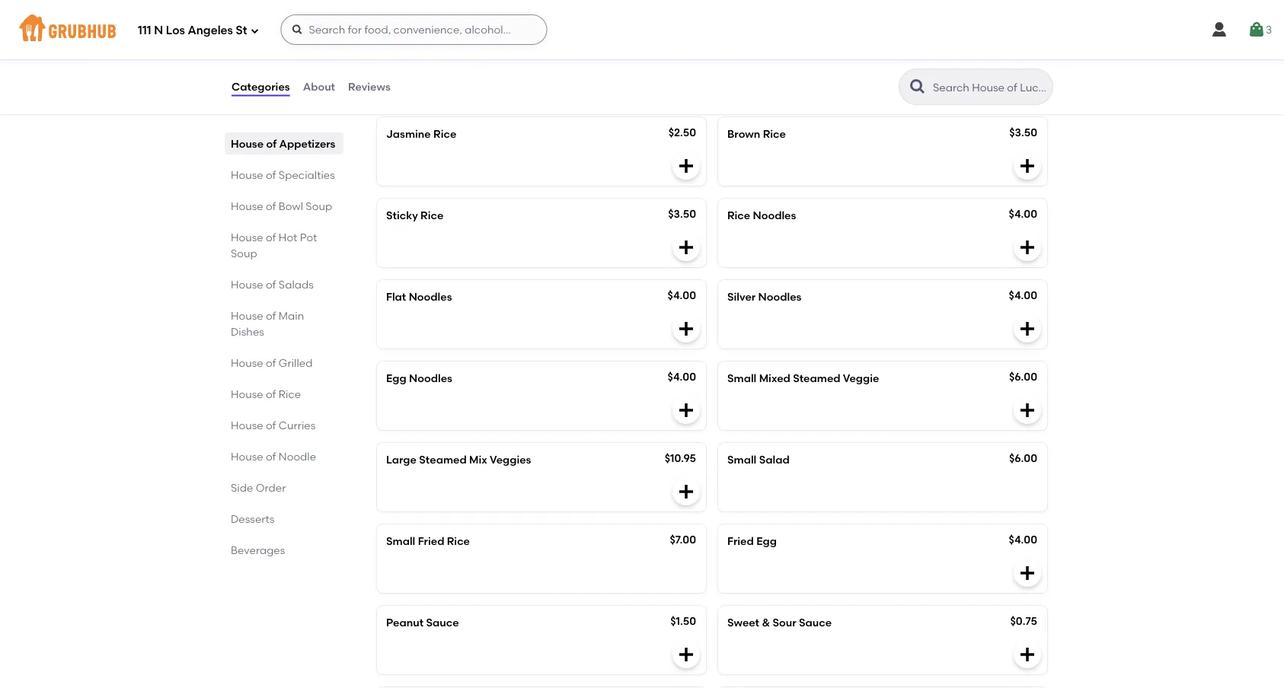 Task type: vqa. For each thing, say whether or not it's contained in the screenshot.
Sides
no



Task type: describe. For each thing, give the bounding box(es) containing it.
angeles
[[188, 24, 233, 37]]

veggie
[[843, 372, 879, 385]]

salads
[[279, 278, 314, 291]]

house of bowl soup tab
[[231, 198, 337, 214]]

house for house of hot pot soup
[[231, 231, 263, 244]]

2 sauce from the left
[[799, 617, 832, 630]]

house for house of salads
[[231, 278, 263, 291]]

n
[[154, 24, 163, 37]]

house for house of appetizers
[[231, 137, 264, 150]]

3
[[1266, 23, 1272, 36]]

house of rice
[[231, 388, 301, 401]]

$4.00 for egg noodles
[[668, 371, 696, 384]]

house of specialties
[[231, 168, 335, 181]]

house of specialties tab
[[231, 167, 337, 183]]

egg noodles
[[386, 372, 452, 385]]

reviews
[[348, 80, 391, 93]]

1 vertical spatial side
[[374, 87, 393, 98]]

flat
[[386, 291, 406, 304]]

silver
[[728, 291, 756, 304]]

small for small salad
[[728, 454, 757, 467]]

sticky
[[386, 209, 418, 222]]

dishes
[[231, 325, 264, 338]]

soup inside tab
[[306, 200, 332, 213]]

of for bowl
[[266, 200, 276, 213]]

sliced.
[[386, 5, 419, 18]]

large steamed mix veggies
[[386, 454, 531, 467]]

svg image for sweet & sour sauce
[[1019, 646, 1037, 664]]

1 duck from the left
[[386, 0, 413, 2]]

1 sauce from the left
[[426, 617, 459, 630]]

curries
[[279, 419, 316, 432]]

house for house of grilled
[[231, 357, 263, 369]]

1 vertical spatial order
[[395, 87, 421, 98]]

order for side order
[[256, 481, 286, 494]]

$6.00 for small mixed steamed veggie
[[1009, 371, 1038, 384]]

house of bowl soup
[[231, 200, 332, 213]]

peanut sauce
[[386, 617, 459, 630]]

3 button
[[1248, 16, 1272, 43]]

$10.95
[[665, 452, 696, 465]]

desserts tab
[[231, 511, 337, 527]]

rice noodles
[[728, 209, 796, 222]]

side order tab
[[231, 480, 337, 496]]

house of grilled tab
[[231, 355, 337, 371]]

$1.50
[[670, 615, 696, 628]]

salad
[[759, 454, 790, 467]]

of for noodle
[[266, 450, 276, 463]]

house of main dishes tab
[[231, 308, 337, 340]]

brown
[[728, 128, 760, 141]]

hot
[[279, 231, 297, 244]]

silver noodles
[[728, 291, 802, 304]]

sticky rice
[[386, 209, 444, 222]]

$4.00 for rice noodles
[[1009, 208, 1038, 221]]

house of salads
[[231, 278, 314, 291]]

$7.00
[[670, 534, 696, 547]]

1 horizontal spatial $3.50
[[1010, 126, 1038, 139]]

svg image for small mixed steamed veggie
[[1019, 402, 1037, 420]]

of for hot
[[266, 231, 276, 244]]

jasmine rice
[[386, 128, 457, 141]]

of for curries
[[266, 419, 276, 432]]

house of curries
[[231, 419, 316, 432]]

bowl
[[279, 200, 303, 213]]

$2.50
[[669, 126, 696, 139]]

house of main dishes
[[231, 309, 304, 338]]

soup,bean
[[446, 0, 500, 2]]

$4.00 for silver noodles
[[1009, 289, 1038, 302]]

of for main
[[266, 309, 276, 322]]

rice inside duck broth soup,bean spout with rice noodle and duck sliced.
[[559, 0, 581, 2]]

0 vertical spatial steamed
[[793, 372, 841, 385]]

2 fried from the left
[[728, 535, 754, 548]]

house for house of curries
[[231, 419, 263, 432]]

of for specialties
[[266, 168, 276, 181]]

of for grilled
[[266, 357, 276, 369]]

0 horizontal spatial $3.50
[[668, 208, 696, 221]]

house of noodle
[[231, 450, 316, 463]]

duck broth soup,bean spout with rice noodle and duck sliced.
[[386, 0, 671, 18]]

house of salads tab
[[231, 277, 337, 293]]

los
[[166, 24, 185, 37]]

side for side order side order
[[374, 65, 409, 85]]

st
[[236, 24, 247, 37]]

$4.00 for fried egg
[[1009, 534, 1038, 547]]

house for house of main dishes
[[231, 309, 263, 322]]

categories button
[[231, 59, 291, 114]]

$6.00 for small salad
[[1009, 452, 1038, 465]]



Task type: locate. For each thing, give the bounding box(es) containing it.
duck broth soup,bean spout with rice noodle and duck sliced. button
[[377, 0, 706, 34]]

small mixed steamed veggie
[[728, 372, 879, 385]]

beverages
[[231, 544, 285, 557]]

of inside house of hot pot soup
[[266, 231, 276, 244]]

6 of from the top
[[266, 309, 276, 322]]

sauce
[[426, 617, 459, 630], [799, 617, 832, 630]]

2 vertical spatial small
[[386, 535, 415, 548]]

7 of from the top
[[266, 357, 276, 369]]

search icon image
[[909, 78, 927, 96]]

jasmine
[[386, 128, 431, 141]]

soup up house of salads
[[231, 247, 257, 260]]

8 of from the top
[[266, 388, 276, 401]]

house left bowl
[[231, 200, 263, 213]]

steamed left 'mix' at bottom
[[419, 454, 467, 467]]

small fried rice
[[386, 535, 470, 548]]

0 horizontal spatial duck
[[386, 0, 413, 2]]

of left "noodle"
[[266, 450, 276, 463]]

duck up sliced.
[[386, 0, 413, 2]]

$0.75
[[1010, 615, 1038, 628]]

noodle
[[584, 0, 619, 2]]

house up house of specialties
[[231, 137, 264, 150]]

small
[[728, 372, 757, 385], [728, 454, 757, 467], [386, 535, 415, 548]]

1 vertical spatial soup
[[231, 247, 257, 260]]

house
[[231, 137, 264, 150], [231, 168, 263, 181], [231, 200, 263, 213], [231, 231, 263, 244], [231, 278, 263, 291], [231, 309, 263, 322], [231, 357, 263, 369], [231, 388, 263, 401], [231, 419, 263, 432], [231, 450, 263, 463]]

house left hot
[[231, 231, 263, 244]]

of up house of specialties
[[266, 137, 277, 150]]

duck
[[386, 0, 413, 2], [645, 0, 671, 2]]

0 vertical spatial small
[[728, 372, 757, 385]]

Search House of Luck Thai BBQ search field
[[932, 80, 1048, 94]]

noodles for silver noodles
[[758, 291, 802, 304]]

order right reviews button
[[395, 87, 421, 98]]

svg image for brown rice
[[1019, 157, 1037, 175]]

6 house from the top
[[231, 309, 263, 322]]

sweet & sour sauce
[[728, 617, 832, 630]]

1 house from the top
[[231, 137, 264, 150]]

0 horizontal spatial sauce
[[426, 617, 459, 630]]

svg image for flat noodles
[[677, 320, 696, 338]]

sour
[[773, 617, 797, 630]]

0 vertical spatial $6.00
[[1009, 371, 1038, 384]]

of inside house of appetizers tab
[[266, 137, 277, 150]]

house of appetizers tab
[[231, 136, 337, 152]]

rice
[[559, 0, 581, 2], [434, 128, 457, 141], [763, 128, 786, 141], [421, 209, 444, 222], [728, 209, 750, 222], [279, 388, 301, 401], [447, 535, 470, 548]]

beverages tab
[[231, 542, 337, 558]]

side order side order
[[374, 65, 460, 98]]

of
[[266, 137, 277, 150], [266, 168, 276, 181], [266, 200, 276, 213], [266, 231, 276, 244], [266, 278, 276, 291], [266, 309, 276, 322], [266, 357, 276, 369], [266, 388, 276, 401], [266, 419, 276, 432], [266, 450, 276, 463]]

2 $6.00 from the top
[[1009, 452, 1038, 465]]

of left salads
[[266, 278, 276, 291]]

0 horizontal spatial egg
[[386, 372, 407, 385]]

fried egg
[[728, 535, 777, 548]]

of for appetizers
[[266, 137, 277, 150]]

5 house from the top
[[231, 278, 263, 291]]

house of hot pot soup
[[231, 231, 317, 260]]

1 horizontal spatial duck
[[645, 0, 671, 2]]

side
[[374, 65, 409, 85], [374, 87, 393, 98], [231, 481, 253, 494]]

svg image for fried egg
[[1019, 565, 1037, 583]]

main
[[279, 309, 304, 322]]

house of rice tab
[[231, 386, 337, 402]]

of left hot
[[266, 231, 276, 244]]

order down house of noodle
[[256, 481, 286, 494]]

broth
[[415, 0, 443, 2]]

noodles for egg noodles
[[409, 372, 452, 385]]

small for small fried rice
[[386, 535, 415, 548]]

1 horizontal spatial steamed
[[793, 372, 841, 385]]

10 of from the top
[[266, 450, 276, 463]]

0 vertical spatial side
[[374, 65, 409, 85]]

noodles for flat noodles
[[409, 291, 452, 304]]

and
[[622, 0, 642, 2]]

1 vertical spatial small
[[728, 454, 757, 467]]

house of hot pot soup tab
[[231, 229, 337, 261]]

svg image for rice noodles
[[1019, 239, 1037, 257]]

of for salads
[[266, 278, 276, 291]]

111 n los angeles st
[[138, 24, 247, 37]]

Search for food, convenience, alcohol... search field
[[281, 14, 547, 45]]

0 horizontal spatial soup
[[231, 247, 257, 260]]

large
[[386, 454, 417, 467]]

$6.00
[[1009, 371, 1038, 384], [1009, 452, 1038, 465]]

desserts
[[231, 513, 275, 526]]

flat noodles
[[386, 291, 452, 304]]

small salad
[[728, 454, 790, 467]]

svg image inside 3 button
[[1248, 21, 1266, 39]]

mix
[[469, 454, 487, 467]]

house down dishes
[[231, 357, 263, 369]]

categories
[[232, 80, 290, 93]]

small for small mixed steamed veggie
[[728, 372, 757, 385]]

of inside house of noodle tab
[[266, 450, 276, 463]]

1 vertical spatial steamed
[[419, 454, 467, 467]]

about button
[[302, 59, 336, 114]]

house of grilled
[[231, 357, 313, 369]]

of inside house of rice tab
[[266, 388, 276, 401]]

1 $6.00 from the top
[[1009, 371, 1038, 384]]

4 house from the top
[[231, 231, 263, 244]]

order inside tab
[[256, 481, 286, 494]]

house up house of bowl soup at the left of page
[[231, 168, 263, 181]]

2 of from the top
[[266, 168, 276, 181]]

reviews button
[[347, 59, 391, 114]]

with
[[535, 0, 556, 2]]

noodles for rice noodles
[[753, 209, 796, 222]]

&
[[762, 617, 770, 630]]

rice inside tab
[[279, 388, 301, 401]]

egg
[[386, 372, 407, 385], [757, 535, 777, 548]]

house for house of bowl soup
[[231, 200, 263, 213]]

order down search for food, convenience, alcohol... search box
[[413, 65, 460, 85]]

of inside house of grilled tab
[[266, 357, 276, 369]]

house of appetizers
[[231, 137, 336, 150]]

of inside house of curries tab
[[266, 419, 276, 432]]

3 of from the top
[[266, 200, 276, 213]]

soup right bowl
[[306, 200, 332, 213]]

of inside house of main dishes
[[266, 309, 276, 322]]

1 horizontal spatial egg
[[757, 535, 777, 548]]

0 horizontal spatial steamed
[[419, 454, 467, 467]]

1 vertical spatial $3.50
[[668, 208, 696, 221]]

$4.00 for flat noodles
[[668, 289, 696, 302]]

of inside 'house of bowl soup' tab
[[266, 200, 276, 213]]

house down "house of grilled"
[[231, 388, 263, 401]]

noodles
[[753, 209, 796, 222], [409, 291, 452, 304], [758, 291, 802, 304], [409, 372, 452, 385]]

peanut
[[386, 617, 424, 630]]

of inside "house of specialties" tab
[[266, 168, 276, 181]]

steamed right mixed
[[793, 372, 841, 385]]

svg image
[[1210, 21, 1229, 39], [1248, 21, 1266, 39], [1019, 157, 1037, 175], [1019, 239, 1037, 257], [677, 320, 696, 338], [1019, 402, 1037, 420], [1019, 565, 1037, 583], [1019, 646, 1037, 664]]

of up house of bowl soup at the left of page
[[266, 168, 276, 181]]

of left main on the left top
[[266, 309, 276, 322]]

house for house of specialties
[[231, 168, 263, 181]]

mixed
[[759, 372, 791, 385]]

0 horizontal spatial fried
[[418, 535, 444, 548]]

grilled
[[279, 357, 313, 369]]

9 house from the top
[[231, 419, 263, 432]]

order
[[413, 65, 460, 85], [395, 87, 421, 98], [256, 481, 286, 494]]

1 fried from the left
[[418, 535, 444, 548]]

of left bowl
[[266, 200, 276, 213]]

steamed
[[793, 372, 841, 385], [419, 454, 467, 467]]

house for house of noodle
[[231, 450, 263, 463]]

0 vertical spatial soup
[[306, 200, 332, 213]]

side up jasmine
[[374, 87, 393, 98]]

soup
[[306, 200, 332, 213], [231, 247, 257, 260]]

1 of from the top
[[266, 137, 277, 150]]

side for side order
[[231, 481, 253, 494]]

house of curries tab
[[231, 417, 337, 433]]

duck right 'and'
[[645, 0, 671, 2]]

sweet
[[728, 617, 760, 630]]

appetizers
[[279, 137, 336, 150]]

house inside house of main dishes
[[231, 309, 263, 322]]

noodle
[[279, 450, 316, 463]]

order for side order side order
[[413, 65, 460, 85]]

fried
[[418, 535, 444, 548], [728, 535, 754, 548]]

of left grilled at the bottom left of page
[[266, 357, 276, 369]]

111
[[138, 24, 151, 37]]

veggies
[[490, 454, 531, 467]]

7 house from the top
[[231, 357, 263, 369]]

1 horizontal spatial fried
[[728, 535, 754, 548]]

10 house from the top
[[231, 450, 263, 463]]

1 vertical spatial $6.00
[[1009, 452, 1038, 465]]

2 duck from the left
[[645, 0, 671, 2]]

soup inside house of hot pot soup
[[231, 247, 257, 260]]

sauce right peanut
[[426, 617, 459, 630]]

2 vertical spatial side
[[231, 481, 253, 494]]

of left curries
[[266, 419, 276, 432]]

0 vertical spatial egg
[[386, 372, 407, 385]]

5 of from the top
[[266, 278, 276, 291]]

0 vertical spatial order
[[413, 65, 460, 85]]

of down "house of grilled"
[[266, 388, 276, 401]]

main navigation navigation
[[0, 0, 1284, 59]]

side down search for food, convenience, alcohol... search box
[[374, 65, 409, 85]]

1 vertical spatial egg
[[757, 535, 777, 548]]

8 house from the top
[[231, 388, 263, 401]]

house up dishes
[[231, 309, 263, 322]]

of for rice
[[266, 388, 276, 401]]

1 horizontal spatial sauce
[[799, 617, 832, 630]]

specialties
[[279, 168, 335, 181]]

4 of from the top
[[266, 231, 276, 244]]

spout
[[503, 0, 532, 2]]

2 vertical spatial order
[[256, 481, 286, 494]]

side inside tab
[[231, 481, 253, 494]]

side order
[[231, 481, 286, 494]]

0 vertical spatial $3.50
[[1010, 126, 1038, 139]]

9 of from the top
[[266, 419, 276, 432]]

side up desserts
[[231, 481, 253, 494]]

$4.00
[[1009, 208, 1038, 221], [668, 289, 696, 302], [1009, 289, 1038, 302], [668, 371, 696, 384], [1009, 534, 1038, 547]]

svg image
[[291, 24, 304, 36], [250, 26, 259, 35], [677, 157, 696, 175], [677, 239, 696, 257], [1019, 320, 1037, 338], [677, 402, 696, 420], [677, 483, 696, 501], [677, 646, 696, 664]]

house for house of rice
[[231, 388, 263, 401]]

pot
[[300, 231, 317, 244]]

2 house from the top
[[231, 168, 263, 181]]

house up side order
[[231, 450, 263, 463]]

house of noodle tab
[[231, 449, 337, 465]]

house down house of rice
[[231, 419, 263, 432]]

1 horizontal spatial soup
[[306, 200, 332, 213]]

$3.50
[[1010, 126, 1038, 139], [668, 208, 696, 221]]

3 house from the top
[[231, 200, 263, 213]]

house up house of main dishes
[[231, 278, 263, 291]]

of inside house of salads tab
[[266, 278, 276, 291]]

about
[[303, 80, 335, 93]]

sauce right sour at right bottom
[[799, 617, 832, 630]]

house inside house of hot pot soup
[[231, 231, 263, 244]]

brown rice
[[728, 128, 786, 141]]



